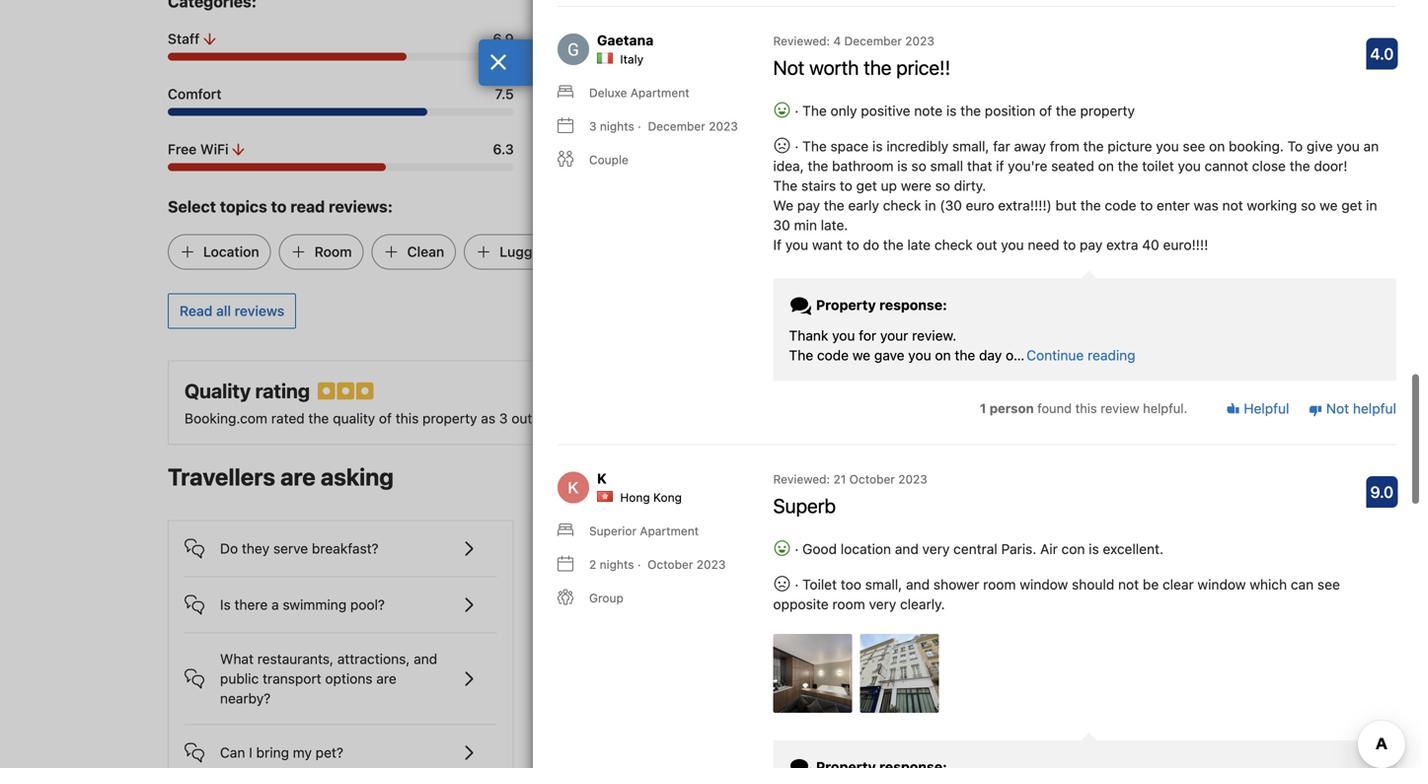 Task type: vqa. For each thing, say whether or not it's contained in the screenshot.
leftmost Question
no



Task type: describe. For each thing, give the bounding box(es) containing it.
1 vertical spatial pay
[[1080, 237, 1103, 253]]

away
[[1014, 138, 1046, 154]]

asking
[[321, 463, 394, 491]]

0 horizontal spatial pay
[[797, 197, 820, 214]]

extra
[[1107, 237, 1139, 253]]

free
[[168, 141, 197, 157]]

do
[[863, 237, 880, 253]]

· down money
[[638, 119, 641, 133]]

the up seated
[[1083, 138, 1104, 154]]

i for bring
[[249, 745, 253, 762]]

4.0
[[1371, 44, 1394, 63]]

and for · good location and very central paris. air con is excellent.
[[895, 541, 919, 558]]

transport
[[263, 671, 321, 688]]

can i bring my pet?
[[220, 745, 343, 762]]

you right if
[[786, 237, 809, 253]]

small, inside toilet too small, and shower room window should not be clear window which can see opposite room very clearly.
[[865, 577, 902, 593]]

thank you for your review. the code we gave you on the day o… continue reading
[[789, 328, 1136, 364]]

private
[[738, 708, 782, 724]]

we inside "the space is incredibly small, far away from the picture you see on booking. to give you an idea, the bathroom is so small that if you're seated on the toilet you cannot close the door! the stairs to get up were so dirty. we pay the early check in (30 euro extra!!!!) but the code to enter was not working so we get in 30 min late. if you want to do the late check out you need to pay extra 40 euro!!!!"
[[773, 197, 794, 214]]

booking.com rated the quality of this property as 3 out of 5 based on factors such as facilities, size, location and services provided.
[[185, 411, 1020, 427]]

my
[[293, 745, 312, 762]]

bathroom?
[[590, 728, 658, 744]]

value
[[538, 86, 574, 102]]

shower
[[934, 577, 980, 593]]

free wifi
[[168, 141, 229, 157]]

to right need
[[1063, 237, 1076, 253]]

0 vertical spatial check
[[883, 197, 921, 214]]

you up toilet
[[1156, 138, 1179, 154]]

0 vertical spatial are
[[280, 463, 316, 491]]

you up door!
[[1337, 138, 1360, 154]]

picture
[[1108, 138, 1153, 154]]

want
[[812, 237, 843, 253]]

not inside "the space is incredibly small, far away from the picture you see on booking. to give you an idea, the bathroom is so small that if you're seated on the toilet you cannot close the door! the stairs to get up were so dirty. we pay the early check in (30 euro extra!!!!) but the code to enter was not working so we get in 30 min late. if you want to do the late check out you need to pay extra 40 euro!!!!"
[[1223, 197, 1243, 214]]

not for not helpful
[[1327, 401, 1350, 417]]

cannot
[[1205, 158, 1249, 174]]

a for are there rooms with a balcony?
[[727, 541, 734, 557]]

select
[[168, 197, 216, 216]]

see inside toilet too small, and shower room window should not be clear window which can see opposite room very clearly.
[[1318, 577, 1340, 593]]

to left enter
[[1140, 197, 1153, 214]]

2 nights · october 2023
[[589, 558, 726, 572]]

2 window from the left
[[1198, 577, 1246, 593]]

cleanliness 7.5 meter
[[907, 53, 1254, 61]]

person
[[990, 401, 1034, 416]]

stairs
[[801, 177, 836, 194]]

can for can i bring my pet?
[[220, 745, 245, 762]]

rating
[[255, 380, 310, 403]]

late.
[[821, 217, 848, 233]]

what
[[220, 652, 254, 668]]

0 horizontal spatial property
[[423, 411, 477, 427]]

group
[[589, 592, 624, 605]]

hong kong
[[620, 491, 682, 505]]

property response:
[[813, 297, 947, 313]]

paris
[[1226, 143, 1254, 156]]

see inside "the space is incredibly small, far away from the picture you see on booking. to give you an idea, the bathroom is so small that if you're seated on the toilet you cannot close the door! the stairs to get up were so dirty. we pay the early check in (30 euro extra!!!!) but the code to enter was not working so we get in 30 min late. if you want to do the late check out you need to pay extra 40 euro!!!!"
[[1183, 138, 1206, 154]]

helpful
[[1240, 401, 1290, 417]]

the up the stairs at the top right
[[808, 158, 829, 174]]

travellers are asking
[[168, 463, 394, 491]]

money
[[599, 86, 643, 102]]

close
[[1252, 158, 1286, 174]]

1 as from the left
[[481, 411, 496, 427]]

wifi
[[200, 141, 229, 157]]

select topics to read reviews:
[[168, 197, 393, 216]]

for for low score for paris
[[1207, 143, 1223, 156]]

was
[[1194, 197, 1219, 214]]

not for not worth the price!!
[[773, 56, 805, 79]]

1 vertical spatial an
[[995, 727, 1010, 743]]

is up bathroom
[[873, 138, 883, 154]]

the up late.
[[824, 197, 845, 214]]

paris.
[[1001, 541, 1037, 558]]

toilet too small, and shower room window should not be clear window which can see opposite room very clearly.
[[773, 577, 1340, 613]]

6.9
[[493, 31, 514, 47]]

small
[[930, 158, 964, 174]]

continue
[[1027, 347, 1084, 364]]

you down property
[[832, 328, 855, 344]]

2023 up price!!
[[905, 34, 935, 48]]

seated
[[1051, 158, 1095, 174]]

with for private
[[696, 708, 723, 724]]

0 horizontal spatial 3
[[499, 411, 508, 427]]

1 in from the left
[[925, 197, 936, 214]]

were
[[901, 177, 932, 194]]

early
[[848, 197, 879, 214]]

0 vertical spatial for
[[577, 86, 596, 102]]

review categories element
[[168, 0, 257, 13]]

the right do
[[883, 237, 904, 253]]

· up opposite
[[791, 577, 803, 593]]

the down picture in the top of the page
[[1118, 158, 1139, 174]]

is right con
[[1089, 541, 1099, 558]]

0 vertical spatial property
[[1080, 102, 1135, 119]]

you're
[[1008, 158, 1048, 174]]

italy
[[620, 52, 644, 66]]

air
[[1040, 541, 1058, 558]]

price!!
[[897, 56, 951, 79]]

1 person found this review helpful.
[[980, 401, 1188, 416]]

0 vertical spatial 3
[[589, 119, 597, 133]]

reviewed: for superb
[[773, 473, 830, 486]]

1 horizontal spatial check
[[935, 237, 973, 253]]

1 vertical spatial december
[[648, 119, 706, 133]]

read
[[180, 303, 213, 319]]

1 vertical spatial out
[[512, 411, 532, 427]]

toilet
[[803, 577, 837, 593]]

good
[[803, 541, 837, 558]]

size,
[[789, 411, 818, 427]]

2023 down services
[[899, 473, 928, 486]]

gave
[[874, 347, 905, 364]]

7.5
[[495, 86, 514, 102]]

to left read
[[271, 197, 287, 216]]

and for toilet too small, and shower room window should not be clear window which can see opposite room very clearly.
[[906, 577, 930, 593]]

euro!!!!
[[1163, 237, 1209, 253]]

1 window from the left
[[1020, 577, 1068, 593]]

2023 down are there rooms with a balcony?
[[697, 558, 726, 572]]

you left need
[[1001, 237, 1024, 253]]

are there rooms with a balcony?
[[590, 541, 795, 557]]

on down picture in the top of the page
[[1098, 158, 1114, 174]]

out inside "the space is incredibly small, far away from the picture you see on booking. to give you an idea, the bathroom is so small that if you're seated on the toilet you cannot close the door! the stairs to get up were so dirty. we pay the early check in (30 euro extra!!!!) but the code to enter was not working so we get in 30 min late. if you want to do the late check out you need to pay extra 40 euro!!!!"
[[977, 237, 997, 253]]

options
[[325, 671, 373, 688]]

enter
[[1157, 197, 1190, 214]]

reviews:
[[329, 197, 393, 216]]

serve
[[273, 541, 308, 557]]

are inside what restaurants, attractions, and public transport options are nearby?
[[376, 671, 397, 688]]

that
[[967, 158, 993, 174]]

rated
[[271, 411, 305, 427]]

the inside "thank you for your review. the code we gave you on the day o… continue reading"
[[955, 347, 976, 364]]

1
[[980, 401, 987, 416]]

kong
[[654, 491, 682, 505]]

score
[[1173, 143, 1204, 156]]

1 horizontal spatial this
[[1076, 401, 1097, 416]]

1 horizontal spatial december
[[845, 34, 902, 48]]

facilities,
[[728, 411, 785, 427]]

gaetana
[[597, 32, 654, 48]]

you down review.
[[909, 347, 932, 364]]

reviewed: 4 december 2023
[[773, 34, 935, 48]]

for for thank you for your review. the code we gave you on the day o… continue reading
[[859, 328, 877, 344]]

2023 down value for money 6.3 meter
[[709, 119, 738, 133]]

an inside "the space is incredibly small, far away from the picture you see on booking. to give you an idea, the bathroom is so small that if you're seated on the toilet you cannot close the door! the stairs to get up were so dirty. we pay the early check in (30 euro extra!!!!) but the code to enter was not working so we get in 30 min late. if you want to do the late check out you need to pay extra 40 euro!!!!"
[[1364, 138, 1379, 154]]

bring
[[256, 745, 289, 762]]

pool?
[[350, 597, 385, 614]]

i for park
[[619, 597, 622, 614]]

balcony?
[[738, 541, 795, 557]]

a for are there rooms with a private bathroom?
[[727, 708, 734, 724]]

space
[[831, 138, 869, 154]]

to left do
[[847, 237, 859, 253]]

questions
[[1162, 727, 1224, 743]]

the left only
[[803, 102, 827, 119]]

thank
[[789, 328, 829, 344]]

read all reviews
[[180, 303, 284, 319]]

rooms for balcony?
[[653, 541, 692, 557]]

1 horizontal spatial of
[[536, 411, 549, 427]]

comfort 7.5 meter
[[168, 108, 514, 116]]

not worth the price!!
[[773, 56, 951, 79]]

idea,
[[773, 158, 804, 174]]

the left position
[[961, 102, 981, 119]]



Task type: locate. For each thing, give the bounding box(es) containing it.
con
[[1062, 541, 1085, 558]]

an right give
[[1364, 138, 1379, 154]]

2 nights from the top
[[600, 558, 634, 572]]

small, inside "the space is incredibly small, far away from the picture you see on booking. to give you an idea, the bathroom is so small that if you're seated on the toilet you cannot close the door! the stairs to get up were so dirty. we pay the early check in (30 euro extra!!!!) but the code to enter was not working so we get in 30 min late. if you want to do the late check out you need to pay extra 40 euro!!!!"
[[953, 138, 990, 154]]

nights for superb
[[600, 558, 634, 572]]

scored 4.0 element
[[1367, 38, 1398, 69]]

low
[[1147, 143, 1170, 156]]

code inside "thank you for your review. the code we gave you on the day o… continue reading"
[[817, 347, 849, 364]]

so down small
[[935, 177, 951, 194]]

is
[[220, 597, 231, 614]]

1 horizontal spatial we
[[1320, 197, 1338, 214]]

so
[[912, 158, 927, 174], [935, 177, 951, 194], [1301, 197, 1316, 214]]

close image
[[490, 54, 507, 70]]

0 vertical spatial so
[[912, 158, 927, 174]]

pet?
[[316, 745, 343, 762]]

breakfast?
[[312, 541, 379, 557]]

scored 9.0 element
[[1367, 477, 1398, 508]]

dirty.
[[954, 177, 986, 194]]

i left park on the bottom of the page
[[619, 597, 622, 614]]

not inside toilet too small, and shower room window should not be clear window which can see opposite room very clearly.
[[1118, 577, 1139, 593]]

value for money 6.3 meter
[[538, 108, 884, 116]]

the right rated
[[308, 411, 329, 427]]

out down euro
[[977, 237, 997, 253]]

(30
[[940, 197, 962, 214]]

instant
[[1014, 727, 1057, 743]]

be
[[1143, 577, 1159, 593]]

1 vertical spatial room
[[833, 597, 865, 613]]

1 horizontal spatial 3
[[589, 119, 597, 133]]

with up can i park there? button
[[696, 541, 723, 557]]

comfort
[[168, 86, 222, 102]]

and inside toilet too small, and shower room window should not be clear window which can see opposite room very clearly.
[[906, 577, 930, 593]]

0 horizontal spatial not
[[773, 56, 805, 79]]

get up early
[[856, 177, 877, 194]]

very left clearly.
[[869, 597, 897, 613]]

the down to
[[1290, 158, 1311, 174]]

0 vertical spatial code
[[1105, 197, 1137, 214]]

to
[[1288, 138, 1303, 154]]

0 vertical spatial we
[[1320, 197, 1338, 214]]

travellers
[[168, 463, 275, 491]]

1 vertical spatial october
[[648, 558, 693, 572]]

can for can i park there?
[[590, 597, 615, 614]]

booking.
[[1229, 138, 1284, 154]]

1 vertical spatial get
[[1342, 197, 1363, 214]]

1 horizontal spatial not
[[1223, 197, 1243, 214]]

are there rooms with a balcony? button
[[554, 522, 867, 561]]

min
[[794, 217, 817, 233]]

1 are from the top
[[590, 541, 612, 557]]

reviewed: up superb
[[773, 473, 830, 486]]

1 horizontal spatial as
[[710, 411, 725, 427]]

nights down money
[[600, 119, 634, 133]]

1 vertical spatial small,
[[865, 577, 902, 593]]

are inside "are there rooms with a private bathroom?"
[[590, 708, 612, 724]]

1 vertical spatial there
[[234, 597, 268, 614]]

clean
[[407, 244, 444, 260]]

· up idea,
[[791, 138, 803, 154]]

we
[[773, 197, 794, 214], [937, 727, 957, 743]]

helpful
[[1353, 401, 1397, 417]]

there up 2 nights · october 2023
[[616, 541, 649, 557]]

check down up at top right
[[883, 197, 921, 214]]

· good location and very central paris. air con is excellent.
[[791, 541, 1164, 558]]

location 9.2 meter
[[907, 108, 1254, 116]]

1 vertical spatial location
[[841, 541, 891, 558]]

1 vertical spatial i
[[249, 745, 253, 762]]

0 horizontal spatial room
[[833, 597, 865, 613]]

1 horizontal spatial very
[[923, 541, 950, 558]]

1 horizontal spatial are
[[376, 671, 397, 688]]

not right the was
[[1223, 197, 1243, 214]]

far
[[993, 138, 1011, 154]]

0 vertical spatial get
[[856, 177, 877, 194]]

not left worth
[[773, 56, 805, 79]]

· left only
[[795, 102, 799, 119]]

40
[[1142, 237, 1160, 253]]

2 rooms from the top
[[653, 708, 692, 724]]

0 horizontal spatial out
[[512, 411, 532, 427]]

window down "air"
[[1020, 577, 1068, 593]]

of left 5
[[536, 411, 549, 427]]

review.
[[912, 328, 957, 344]]

there right is
[[234, 597, 268, 614]]

to
[[840, 177, 853, 194], [1140, 197, 1153, 214], [271, 197, 287, 216], [847, 237, 859, 253], [1063, 237, 1076, 253], [1110, 727, 1123, 743]]

there for are there rooms with a balcony?
[[616, 541, 649, 557]]

and for what restaurants, attractions, and public transport options are nearby?
[[414, 652, 438, 668]]

value for money
[[538, 86, 643, 102]]

room down paris.
[[983, 577, 1016, 593]]

1 vertical spatial with
[[696, 708, 723, 724]]

0 horizontal spatial very
[[869, 597, 897, 613]]

answer
[[1061, 727, 1106, 743]]

1 horizontal spatial small,
[[953, 138, 990, 154]]

0 horizontal spatial this
[[396, 411, 419, 427]]

1 horizontal spatial so
[[935, 177, 951, 194]]

code up extra
[[1105, 197, 1137, 214]]

property up picture in the top of the page
[[1080, 102, 1135, 119]]

0 vertical spatial pay
[[797, 197, 820, 214]]

1 vertical spatial so
[[935, 177, 951, 194]]

2 with from the top
[[696, 708, 723, 724]]

door!
[[1314, 158, 1348, 174]]

2 vertical spatial a
[[727, 708, 734, 724]]

get down door!
[[1342, 197, 1363, 214]]

quality
[[185, 380, 251, 403]]

1 vertical spatial property
[[423, 411, 477, 427]]

room down too
[[833, 597, 865, 613]]

are
[[590, 541, 612, 557], [590, 708, 612, 724]]

there?
[[658, 597, 698, 614]]

october right 21
[[850, 473, 895, 486]]

reviews
[[235, 303, 284, 319]]

on up cannot
[[1209, 138, 1225, 154]]

with left private
[[696, 708, 723, 724]]

a inside "are there rooms with a private bathroom?"
[[727, 708, 734, 724]]

window right clear
[[1198, 577, 1246, 593]]

rooms for private
[[653, 708, 692, 724]]

for inside "thank you for your review. the code we gave you on the day o… continue reading"
[[859, 328, 877, 344]]

1 horizontal spatial out
[[977, 237, 997, 253]]

on inside "thank you for your review. the code we gave you on the day o… continue reading"
[[935, 347, 951, 364]]

1 vertical spatial code
[[817, 347, 849, 364]]

we
[[1320, 197, 1338, 214], [853, 347, 871, 364]]

not helpful
[[1323, 401, 1397, 417]]

are up bathroom?
[[590, 708, 612, 724]]

0 vertical spatial are
[[590, 541, 612, 557]]

the right 'but'
[[1081, 197, 1101, 214]]

the up idea,
[[803, 138, 827, 154]]

restaurants,
[[257, 652, 334, 668]]

are for are there rooms with a private bathroom?
[[590, 708, 612, 724]]

park
[[626, 597, 654, 614]]

not left the be
[[1118, 577, 1139, 593]]

small,
[[953, 138, 990, 154], [865, 577, 902, 593]]

0 vertical spatial an
[[1364, 138, 1379, 154]]

9.0
[[1371, 483, 1394, 502]]

there inside "are there rooms with a private bathroom?"
[[616, 708, 649, 724]]

1 vertical spatial for
[[1207, 143, 1223, 156]]

the up from
[[1056, 102, 1077, 119]]

rooms up 2 nights · october 2023
[[653, 541, 692, 557]]

such
[[676, 411, 706, 427]]

nights for not worth the price!!
[[600, 119, 634, 133]]

o…
[[1006, 347, 1025, 364]]

0 vertical spatial can
[[590, 597, 615, 614]]

the space is incredibly small, far away from the picture you see on booking. to give you an idea, the bathroom is so small that if you're seated on the toilet you cannot close the door! the stairs to get up were so dirty. we pay the early check in (30 euro extra!!!!) but the code to enter was not working so we get in 30 min late. if you want to do the late check out you need to pay extra 40 euro!!!!
[[773, 138, 1379, 253]]

3 nights · december 2023
[[589, 119, 738, 133]]

0 horizontal spatial so
[[912, 158, 927, 174]]

1 horizontal spatial code
[[1105, 197, 1137, 214]]

we inside "the space is incredibly small, far away from the picture you see on booking. to give you an idea, the bathroom is so small that if you're seated on the toilet you cannot close the door! the stairs to get up were so dirty. we pay the early check in (30 euro extra!!!!) but the code to enter was not working so we get in 30 min late. if you want to do the late check out you need to pay extra 40 euro!!!!"
[[1320, 197, 1338, 214]]

very inside toilet too small, and shower room window should not be clear window which can see opposite room very clearly.
[[869, 597, 897, 613]]

for up cannot
[[1207, 143, 1223, 156]]

so right the working
[[1301, 197, 1316, 214]]

1 reviewed: from the top
[[773, 34, 830, 48]]

staff
[[168, 31, 200, 47]]

a left the 'balcony?'
[[727, 541, 734, 557]]

we up 30
[[773, 197, 794, 214]]

october down are there rooms with a balcony?
[[648, 558, 693, 572]]

0 horizontal spatial we
[[773, 197, 794, 214]]

a left swimming
[[271, 597, 279, 614]]

clearly.
[[900, 597, 945, 613]]

3 down value for money
[[589, 119, 597, 133]]

1 vertical spatial can
[[220, 745, 245, 762]]

free wifi 6.3 meter
[[168, 163, 514, 171]]

what restaurants, attractions, and public transport options are nearby?
[[220, 652, 438, 707]]

1 horizontal spatial window
[[1198, 577, 1246, 593]]

2 horizontal spatial so
[[1301, 197, 1316, 214]]

for right value at left top
[[577, 86, 596, 102]]

hong
[[620, 491, 650, 505]]

0 vertical spatial with
[[696, 541, 723, 557]]

couple
[[589, 153, 629, 167]]

is right note
[[947, 102, 957, 119]]

0 horizontal spatial window
[[1020, 577, 1068, 593]]

working
[[1247, 197, 1297, 214]]

location
[[203, 244, 259, 260]]

0 horizontal spatial in
[[925, 197, 936, 214]]

we inside "thank you for your review. the code we gave you on the day o… continue reading"
[[853, 347, 871, 364]]

property right quality
[[423, 411, 477, 427]]

are for are there rooms with a balcony?
[[590, 541, 612, 557]]

the inside "thank you for your review. the code we gave you on the day o… continue reading"
[[789, 347, 814, 364]]

0 horizontal spatial small,
[[865, 577, 902, 593]]

0 horizontal spatial i
[[249, 745, 253, 762]]

can left bring
[[220, 745, 245, 762]]

we have an instant answer to most questions
[[937, 727, 1224, 743]]

window
[[1020, 577, 1068, 593], [1198, 577, 1246, 593]]

0 vertical spatial out
[[977, 237, 997, 253]]

1 vertical spatial check
[[935, 237, 973, 253]]

2
[[589, 558, 596, 572]]

0 horizontal spatial see
[[1183, 138, 1206, 154]]

low score for paris
[[1147, 143, 1254, 156]]

factors
[[627, 411, 672, 427]]

is there a swimming pool? button
[[185, 578, 497, 617]]

public
[[220, 671, 259, 688]]

on right based
[[608, 411, 624, 427]]

code inside "the space is incredibly small, far away from the picture you see on booking. to give you an idea, the bathroom is so small that if you're seated on the toilet you cannot close the door! the stairs to get up were so dirty. we pay the early check in (30 euro extra!!!!) but the code to enter was not working so we get in 30 min late. if you want to do the late check out you need to pay extra 40 euro!!!!"
[[1105, 197, 1137, 214]]

2 vertical spatial so
[[1301, 197, 1316, 214]]

very left central
[[923, 541, 950, 558]]

extra!!!!)
[[998, 197, 1052, 214]]

not inside button
[[1327, 401, 1350, 417]]

the down idea,
[[773, 177, 798, 194]]

to down bathroom
[[840, 177, 853, 194]]

as left 5
[[481, 411, 496, 427]]

0 vertical spatial reviewed:
[[773, 34, 830, 48]]

0 horizontal spatial not
[[1118, 577, 1139, 593]]

1 rooms from the top
[[653, 541, 692, 557]]

helpful.
[[1143, 401, 1188, 416]]

with inside "are there rooms with a private bathroom?"
[[696, 708, 723, 724]]

attractions,
[[337, 652, 410, 668]]

this right quality
[[396, 411, 419, 427]]

to left the most
[[1110, 727, 1123, 743]]

cleanliness
[[907, 31, 982, 47]]

0 vertical spatial december
[[845, 34, 902, 48]]

1 nights from the top
[[600, 119, 634, 133]]

for left your at right top
[[859, 328, 877, 344]]

based
[[565, 411, 604, 427]]

rooms inside "are there rooms with a private bathroom?"
[[653, 708, 692, 724]]

is up were
[[897, 158, 908, 174]]

1 vertical spatial rooms
[[653, 708, 692, 724]]

for
[[577, 86, 596, 102], [1207, 143, 1223, 156], [859, 328, 877, 344]]

0 horizontal spatial check
[[883, 197, 921, 214]]

1 horizontal spatial i
[[619, 597, 622, 614]]

we left have
[[937, 727, 957, 743]]

you
[[1156, 138, 1179, 154], [1337, 138, 1360, 154], [1178, 158, 1201, 174], [786, 237, 809, 253], [1001, 237, 1024, 253], [832, 328, 855, 344], [909, 347, 932, 364]]

staff 6.9 meter
[[168, 53, 514, 61]]

are left asking on the bottom of page
[[280, 463, 316, 491]]

there for are there rooms with a private bathroom?
[[616, 708, 649, 724]]

1 vertical spatial reviewed:
[[773, 473, 830, 486]]

2 are from the top
[[590, 708, 612, 724]]

1 vertical spatial not
[[1327, 401, 1350, 417]]

december up the not worth the price!!
[[845, 34, 902, 48]]

0 vertical spatial not
[[1223, 197, 1243, 214]]

1 with from the top
[[696, 541, 723, 557]]

1 vertical spatial we
[[937, 727, 957, 743]]

you down score
[[1178, 158, 1201, 174]]

facilities 6.8 meter
[[538, 53, 884, 61]]

1 horizontal spatial not
[[1327, 401, 1350, 417]]

2 horizontal spatial of
[[1039, 102, 1052, 119]]

only
[[831, 102, 857, 119]]

room
[[983, 577, 1016, 593], [833, 597, 865, 613]]

0 horizontal spatial for
[[577, 86, 596, 102]]

0 horizontal spatial october
[[648, 558, 693, 572]]

of right position
[[1039, 102, 1052, 119]]

not
[[773, 56, 805, 79], [1327, 401, 1350, 417]]

1 horizontal spatial can
[[590, 597, 615, 614]]

0 vertical spatial not
[[773, 56, 805, 79]]

the left day
[[955, 347, 976, 364]]

location up too
[[841, 541, 891, 558]]

0 horizontal spatial december
[[648, 119, 706, 133]]

nights right 2
[[600, 558, 634, 572]]

30
[[773, 217, 790, 233]]

1 vertical spatial see
[[1318, 577, 1340, 593]]

0 vertical spatial rooms
[[653, 541, 692, 557]]

1 vertical spatial we
[[853, 347, 871, 364]]

2 as from the left
[[710, 411, 725, 427]]

0 horizontal spatial can
[[220, 745, 245, 762]]

· left good
[[795, 541, 799, 558]]

1 horizontal spatial pay
[[1080, 237, 1103, 253]]

see right "can" in the bottom of the page
[[1318, 577, 1340, 593]]

0 vertical spatial nights
[[600, 119, 634, 133]]

clear
[[1163, 577, 1194, 593]]

need
[[1028, 237, 1060, 253]]

we left gave
[[853, 347, 871, 364]]

0 horizontal spatial code
[[817, 347, 849, 364]]

small, right too
[[865, 577, 902, 593]]

location right "size,"
[[821, 411, 872, 427]]

an right have
[[995, 727, 1010, 743]]

1 vertical spatial are
[[590, 708, 612, 724]]

your
[[880, 328, 909, 344]]

1 vertical spatial very
[[869, 597, 897, 613]]

2 vertical spatial for
[[859, 328, 877, 344]]

1 vertical spatial are
[[376, 671, 397, 688]]

reviewed: 21 october 2023
[[773, 473, 928, 486]]

1 horizontal spatial we
[[937, 727, 957, 743]]

0 vertical spatial i
[[619, 597, 622, 614]]

and inside what restaurants, attractions, and public transport options are nearby?
[[414, 652, 438, 668]]

the down thank
[[789, 347, 814, 364]]

are up 2
[[590, 541, 612, 557]]

1 vertical spatial a
[[271, 597, 279, 614]]

is
[[947, 102, 957, 119], [873, 138, 883, 154], [897, 158, 908, 174], [1089, 541, 1099, 558]]

december down value for money 6.3 meter
[[648, 119, 706, 133]]

reviewed: for not worth the price!!
[[773, 34, 830, 48]]

code
[[1105, 197, 1137, 214], [817, 347, 849, 364]]

· up park on the bottom of the page
[[638, 558, 641, 572]]

we down door!
[[1320, 197, 1338, 214]]

2 reviewed: from the top
[[773, 473, 830, 486]]

0 vertical spatial see
[[1183, 138, 1206, 154]]

which
[[1250, 577, 1287, 593]]

i left bring
[[249, 745, 253, 762]]

are there rooms with a private bathroom? button
[[554, 690, 867, 746]]

check right 'late'
[[935, 237, 973, 253]]

1 vertical spatial nights
[[600, 558, 634, 572]]

small, up that
[[953, 138, 990, 154]]

if
[[996, 158, 1004, 174]]

0 vertical spatial location
[[821, 411, 872, 427]]

rooms up bathroom?
[[653, 708, 692, 724]]

helpful button
[[1227, 399, 1290, 419]]

1 horizontal spatial october
[[850, 473, 895, 486]]

note
[[914, 102, 943, 119]]

the down 6.8 on the right
[[864, 56, 892, 79]]

1 horizontal spatial for
[[859, 328, 877, 344]]

worth
[[810, 56, 859, 79]]

as right such
[[710, 411, 725, 427]]

with inside the "are there rooms with a balcony?" button
[[696, 541, 723, 557]]

1 horizontal spatial room
[[983, 577, 1016, 593]]

k
[[597, 471, 607, 487]]

there for is there a swimming pool?
[[234, 597, 268, 614]]

with for balcony?
[[696, 541, 723, 557]]

2 vertical spatial there
[[616, 708, 649, 724]]

response:
[[880, 297, 947, 313]]

pay up min
[[797, 197, 820, 214]]

can left park on the bottom of the page
[[590, 597, 615, 614]]

an
[[1364, 138, 1379, 154], [995, 727, 1010, 743]]

1 horizontal spatial get
[[1342, 197, 1363, 214]]

2 in from the left
[[1366, 197, 1378, 214]]

0 horizontal spatial of
[[379, 411, 392, 427]]

0 vertical spatial there
[[616, 541, 649, 557]]



